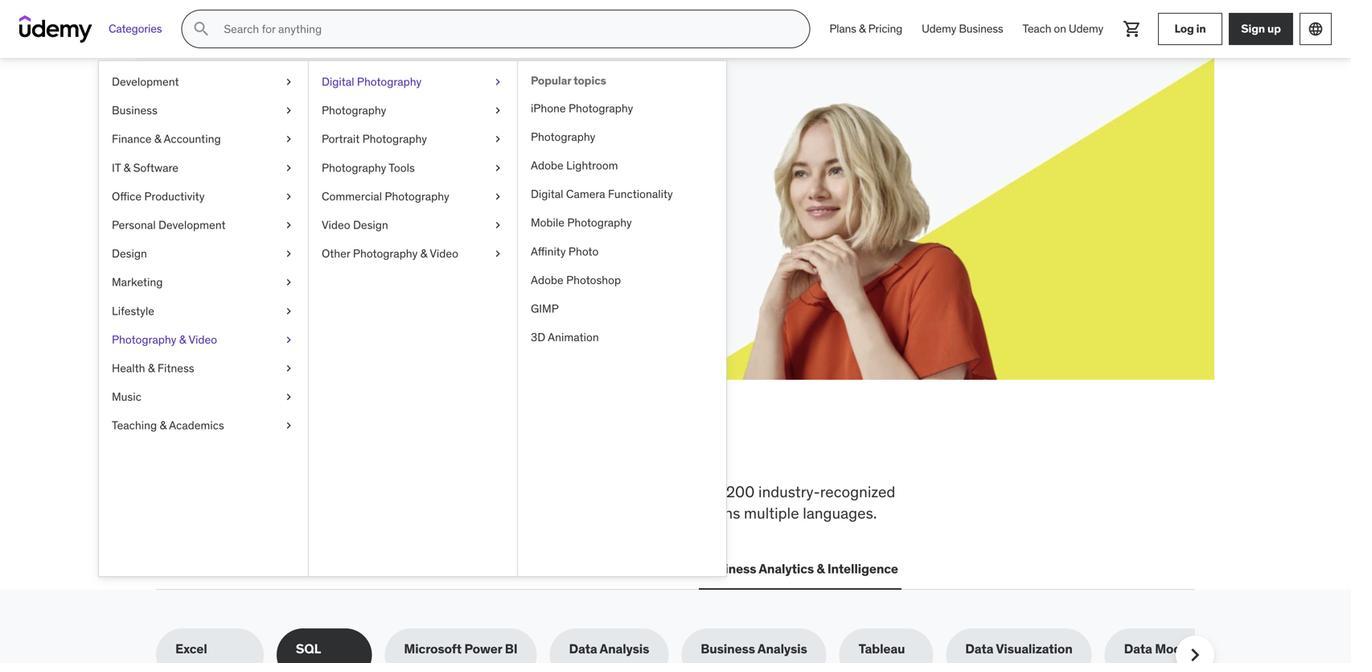 Task type: describe. For each thing, give the bounding box(es) containing it.
lightroom
[[567, 158, 618, 173]]

sign up link
[[1230, 13, 1294, 45]]

& inside button
[[817, 561, 825, 577]]

& for fitness
[[148, 361, 155, 375]]

visualization
[[996, 641, 1073, 657]]

& for pricing
[[859, 21, 866, 36]]

it for it & software
[[112, 160, 121, 175]]

it for it certifications
[[289, 561, 300, 577]]

power
[[465, 641, 502, 657]]

on
[[1054, 21, 1067, 36]]

analysis for data analysis
[[600, 641, 650, 657]]

udemy inside teach on udemy "link"
[[1069, 21, 1104, 36]]

adobe photoshop link
[[518, 266, 727, 294]]

popular
[[531, 73, 572, 88]]

200
[[727, 482, 755, 501]]

0 vertical spatial development
[[112, 74, 179, 89]]

commercial photography
[[322, 189, 450, 203]]

one
[[544, 429, 602, 471]]

digital camera functionality
[[531, 187, 673, 201]]

video inside the photography & video 'link'
[[189, 332, 217, 347]]

you
[[359, 429, 417, 471]]

data for data science
[[489, 561, 518, 577]]

modeling
[[1156, 641, 1212, 657]]

shopping cart with 0 items image
[[1123, 19, 1143, 39]]

data science
[[489, 561, 568, 577]]

topic filters element
[[156, 629, 1231, 663]]

xsmall image for business
[[282, 103, 295, 118]]

covering critical workplace skills to technical topics, including prep content for over 200 industry-recognized certifications, our catalog supports well-rounded professional development and spans multiple languages.
[[156, 482, 896, 523]]

critical
[[221, 482, 267, 501]]

multiple
[[744, 503, 800, 523]]

sign
[[1242, 21, 1266, 36]]

development for personal
[[158, 218, 226, 232]]

xsmall image for office productivity
[[282, 189, 295, 204]]

our
[[253, 503, 275, 523]]

business analytics & intelligence button
[[699, 550, 902, 588]]

log in link
[[1159, 13, 1223, 45]]

content
[[615, 482, 668, 501]]

submit search image
[[192, 19, 211, 39]]

xsmall image for lifestyle
[[282, 303, 295, 319]]

lifestyle
[[112, 304, 154, 318]]

teaching
[[112, 418, 157, 433]]

xsmall image for health & fitness
[[282, 360, 295, 376]]

development for web
[[189, 561, 270, 577]]

leadership button
[[400, 550, 473, 588]]

iphone photography
[[531, 101, 634, 115]]

topics
[[574, 73, 607, 88]]

animation
[[548, 330, 599, 344]]

skills
[[214, 128, 286, 161]]

photography up health & fitness
[[112, 332, 177, 347]]

xsmall image for development
[[282, 74, 295, 90]]

analytics
[[759, 561, 814, 577]]

the
[[209, 429, 261, 471]]

xsmall image for design
[[282, 246, 295, 262]]

health & fitness link
[[99, 354, 308, 383]]

academics
[[169, 418, 224, 433]]

plans & pricing
[[830, 21, 903, 36]]

data for data modeling
[[1125, 641, 1153, 657]]

office productivity
[[112, 189, 205, 203]]

xsmall image for it & software
[[282, 160, 295, 176]]

technical
[[399, 482, 461, 501]]

web
[[159, 561, 187, 577]]

recognized
[[821, 482, 896, 501]]

gimp
[[531, 301, 559, 316]]

software
[[133, 160, 179, 175]]

popular topics
[[531, 73, 607, 88]]

pricing
[[869, 21, 903, 36]]

future
[[396, 128, 475, 161]]

data visualization
[[966, 641, 1073, 657]]

mobile photography
[[531, 215, 632, 230]]

portrait
[[322, 132, 360, 146]]

web development button
[[156, 550, 273, 588]]

& down video design link
[[421, 246, 428, 261]]

plans & pricing link
[[820, 10, 913, 48]]

affinity photo
[[531, 244, 599, 259]]

udemy inside udemy business link
[[922, 21, 957, 36]]

xsmall image for other photography & video
[[492, 246, 505, 262]]

up
[[1268, 21, 1282, 36]]

digital photography
[[322, 74, 422, 89]]

teaching & academics link
[[99, 411, 308, 440]]

video design link
[[309, 211, 517, 239]]

music link
[[99, 383, 308, 411]]

finance & accounting link
[[99, 125, 308, 154]]

functionality
[[608, 187, 673, 201]]

xsmall image for photography & video
[[282, 332, 295, 348]]

fitness
[[158, 361, 194, 375]]

development
[[578, 503, 667, 523]]

adobe for adobe photoshop
[[531, 273, 564, 287]]

3d animation
[[531, 330, 599, 344]]

it & software
[[112, 160, 179, 175]]

udemy image
[[19, 15, 93, 43]]

photography down 'digital camera functionality'
[[568, 215, 632, 230]]

photography up "portrait"
[[322, 103, 387, 118]]

marketing
[[112, 275, 163, 289]]

business link
[[99, 96, 308, 125]]

prep
[[580, 482, 611, 501]]

1 vertical spatial in
[[507, 429, 538, 471]]

xsmall image for personal development
[[282, 217, 295, 233]]

dec
[[304, 186, 327, 202]]

& for accounting
[[154, 132, 161, 146]]

photography down topics in the left top of the page
[[569, 101, 634, 115]]

data science button
[[486, 550, 571, 588]]

data for data analysis
[[569, 641, 598, 657]]

business analytics & intelligence
[[702, 561, 899, 577]]

teaching & academics
[[112, 418, 224, 433]]

udemy business link
[[913, 10, 1014, 48]]

potential
[[288, 168, 339, 184]]

course.
[[380, 168, 422, 184]]

video inside other photography & video link
[[430, 246, 459, 261]]

plans
[[830, 21, 857, 36]]

business for business analysis
[[701, 641, 756, 657]]

health
[[112, 361, 145, 375]]

& for software
[[124, 160, 131, 175]]

supports
[[333, 503, 393, 523]]

digital photography element
[[517, 61, 727, 576]]



Task type: vqa. For each thing, say whether or not it's contained in the screenshot.
LOG
yes



Task type: locate. For each thing, give the bounding box(es) containing it.
excel
[[175, 641, 207, 657]]

photography link
[[309, 96, 517, 125], [518, 123, 727, 151]]

it
[[112, 160, 121, 175], [289, 561, 300, 577]]

digital for digital camera functionality
[[531, 187, 564, 201]]

xsmall image for portrait photography
[[492, 131, 505, 147]]

0 vertical spatial digital
[[322, 74, 354, 89]]

xsmall image for music
[[282, 389, 295, 405]]

data left visualization
[[966, 641, 994, 657]]

teach on udemy
[[1023, 21, 1104, 36]]

0 horizontal spatial udemy
[[922, 21, 957, 36]]

& right the plans
[[859, 21, 866, 36]]

xsmall image
[[282, 74, 295, 90], [492, 131, 505, 147], [492, 160, 505, 176], [282, 189, 295, 204], [492, 189, 505, 204], [492, 217, 505, 233], [282, 246, 295, 262], [492, 246, 505, 262], [282, 332, 295, 348], [282, 389, 295, 405], [282, 418, 295, 434]]

xsmall image inside design link
[[282, 246, 295, 262]]

your up through
[[260, 168, 285, 184]]

log
[[1175, 21, 1195, 36]]

2 adobe from the top
[[531, 273, 564, 287]]

data for data visualization
[[966, 641, 994, 657]]

to
[[382, 482, 396, 501]]

for inside skills for your future expand your potential with a course. starting at just $12.99 through dec 15.
[[291, 128, 329, 161]]

1 horizontal spatial video
[[322, 218, 350, 232]]

1 vertical spatial design
[[112, 246, 147, 261]]

2 vertical spatial video
[[189, 332, 217, 347]]

adobe left lightroom
[[531, 158, 564, 173]]

0 vertical spatial your
[[333, 128, 392, 161]]

well-
[[397, 503, 430, 523]]

teach
[[1023, 21, 1052, 36]]

1 adobe from the top
[[531, 158, 564, 173]]

design link
[[99, 239, 308, 268]]

for
[[291, 128, 329, 161], [671, 482, 690, 501]]

spans
[[700, 503, 741, 523]]

photography link for portrait photography
[[309, 96, 517, 125]]

xsmall image inside development link
[[282, 74, 295, 90]]

0 horizontal spatial analysis
[[600, 641, 650, 657]]

Search for anything text field
[[221, 15, 790, 43]]

xsmall image for commercial photography
[[492, 189, 505, 204]]

& right health
[[148, 361, 155, 375]]

tools
[[389, 160, 415, 175]]

photography down video design link
[[353, 246, 418, 261]]

2 horizontal spatial video
[[430, 246, 459, 261]]

video up other
[[322, 218, 350, 232]]

photography & video
[[112, 332, 217, 347]]

office productivity link
[[99, 182, 308, 211]]

all the skills you need in one place
[[156, 429, 692, 471]]

photography down "course."
[[385, 189, 450, 203]]

workplace
[[270, 482, 341, 501]]

xsmall image inside it & software link
[[282, 160, 295, 176]]

1 analysis from the left
[[600, 641, 650, 657]]

design down commercial photography
[[353, 218, 388, 232]]

your
[[333, 128, 392, 161], [260, 168, 285, 184]]

adobe for adobe lightroom
[[531, 158, 564, 173]]

1 horizontal spatial photography link
[[518, 123, 727, 151]]

0 vertical spatial design
[[353, 218, 388, 232]]

web development
[[159, 561, 270, 577]]

development link
[[99, 68, 308, 96]]

1 vertical spatial your
[[260, 168, 285, 184]]

development down categories dropdown button
[[112, 74, 179, 89]]

log in
[[1175, 21, 1207, 36]]

digital for digital photography
[[322, 74, 354, 89]]

xsmall image inside personal development link
[[282, 217, 295, 233]]

data left the 'modeling'
[[1125, 641, 1153, 657]]

other photography & video link
[[309, 239, 517, 268]]

data left "science"
[[489, 561, 518, 577]]

digital camera functionality link
[[518, 180, 727, 209]]

xsmall image for photography tools
[[492, 160, 505, 176]]

industry-
[[759, 482, 821, 501]]

skills inside the covering critical workplace skills to technical topics, including prep content for over 200 industry-recognized certifications, our catalog supports well-rounded professional development and spans multiple languages.
[[344, 482, 379, 501]]

xsmall image for marketing
[[282, 275, 295, 290]]

xsmall image for photography
[[492, 103, 505, 118]]

& for academics
[[160, 418, 167, 433]]

intelligence
[[828, 561, 899, 577]]

xsmall image inside finance & accounting link
[[282, 131, 295, 147]]

personal development link
[[99, 211, 308, 239]]

digital up mobile
[[531, 187, 564, 201]]

a
[[370, 168, 377, 184]]

it inside button
[[289, 561, 300, 577]]

photography tools link
[[309, 154, 517, 182]]

& for video
[[179, 332, 186, 347]]

skills up supports
[[344, 482, 379, 501]]

accounting
[[164, 132, 221, 146]]

certifications,
[[156, 503, 249, 523]]

data analysis
[[569, 641, 650, 657]]

& up fitness
[[179, 332, 186, 347]]

gimp link
[[518, 294, 727, 323]]

xsmall image inside video design link
[[492, 217, 505, 233]]

portrait photography
[[322, 132, 427, 146]]

development
[[112, 74, 179, 89], [158, 218, 226, 232], [189, 561, 270, 577]]

mobile
[[531, 215, 565, 230]]

1 vertical spatial video
[[430, 246, 459, 261]]

& inside 'link'
[[179, 332, 186, 347]]

0 horizontal spatial in
[[507, 429, 538, 471]]

your up with
[[333, 128, 392, 161]]

1 horizontal spatial in
[[1197, 21, 1207, 36]]

xsmall image inside lifestyle link
[[282, 303, 295, 319]]

xsmall image for teaching & academics
[[282, 418, 295, 434]]

0 vertical spatial skills
[[267, 429, 353, 471]]

0 horizontal spatial photography link
[[309, 96, 517, 125]]

udemy business
[[922, 21, 1004, 36]]

xsmall image inside the health & fitness link
[[282, 360, 295, 376]]

3d animation link
[[518, 323, 727, 352]]

business for business analytics & intelligence
[[702, 561, 757, 577]]

development right "web"
[[189, 561, 270, 577]]

& up office
[[124, 160, 131, 175]]

xsmall image inside the photography & video 'link'
[[282, 332, 295, 348]]

office
[[112, 189, 142, 203]]

1 horizontal spatial it
[[289, 561, 300, 577]]

photography link up lightroom
[[518, 123, 727, 151]]

photography up tools
[[363, 132, 427, 146]]

development down office productivity link
[[158, 218, 226, 232]]

music
[[112, 389, 141, 404]]

business inside topic filters element
[[701, 641, 756, 657]]

digital up "portrait"
[[322, 74, 354, 89]]

xsmall image inside other photography & video link
[[492, 246, 505, 262]]

0 horizontal spatial for
[[291, 128, 329, 161]]

adobe inside 'link'
[[531, 273, 564, 287]]

xsmall image inside digital photography link
[[492, 74, 505, 90]]

just
[[489, 168, 510, 184]]

catalog
[[278, 503, 329, 523]]

other photography & video
[[322, 246, 459, 261]]

photography link for adobe lightroom
[[518, 123, 727, 151]]

covering
[[156, 482, 217, 501]]

1 vertical spatial skills
[[344, 482, 379, 501]]

data
[[489, 561, 518, 577], [569, 641, 598, 657], [966, 641, 994, 657], [1125, 641, 1153, 657]]

xsmall image inside portrait photography link
[[492, 131, 505, 147]]

& right teaching
[[160, 418, 167, 433]]

data inside data science button
[[489, 561, 518, 577]]

in up including
[[507, 429, 538, 471]]

0 vertical spatial it
[[112, 160, 121, 175]]

science
[[520, 561, 568, 577]]

it certifications
[[289, 561, 384, 577]]

through
[[256, 186, 301, 202]]

xsmall image inside business link
[[282, 103, 295, 118]]

teach on udemy link
[[1014, 10, 1114, 48]]

& right 'analytics'
[[817, 561, 825, 577]]

0 vertical spatial in
[[1197, 21, 1207, 36]]

communication button
[[584, 550, 686, 588]]

languages.
[[803, 503, 877, 523]]

xsmall image
[[492, 74, 505, 90], [282, 103, 295, 118], [492, 103, 505, 118], [282, 131, 295, 147], [282, 160, 295, 176], [282, 217, 295, 233], [282, 275, 295, 290], [282, 303, 295, 319], [282, 360, 295, 376]]

1 vertical spatial for
[[671, 482, 690, 501]]

next image
[[1183, 642, 1209, 663]]

design down personal
[[112, 246, 147, 261]]

all
[[156, 429, 203, 471]]

for up and
[[671, 482, 690, 501]]

finance
[[112, 132, 152, 146]]

1 vertical spatial development
[[158, 218, 226, 232]]

1 vertical spatial adobe
[[531, 273, 564, 287]]

design
[[353, 218, 388, 232], [112, 246, 147, 261]]

for up the potential
[[291, 128, 329, 161]]

business analysis
[[701, 641, 808, 657]]

1 horizontal spatial analysis
[[758, 641, 808, 657]]

0 horizontal spatial it
[[112, 160, 121, 175]]

2 analysis from the left
[[758, 641, 808, 657]]

1 horizontal spatial for
[[671, 482, 690, 501]]

tableau
[[859, 641, 906, 657]]

0 vertical spatial for
[[291, 128, 329, 161]]

analysis for business analysis
[[758, 641, 808, 657]]

xsmall image for video design
[[492, 217, 505, 233]]

1 horizontal spatial your
[[333, 128, 392, 161]]

& right finance
[[154, 132, 161, 146]]

video down lifestyle link
[[189, 332, 217, 347]]

2 vertical spatial development
[[189, 561, 270, 577]]

it left the certifications
[[289, 561, 300, 577]]

business inside button
[[702, 561, 757, 577]]

video inside video design link
[[322, 218, 350, 232]]

xsmall image inside photography link
[[492, 103, 505, 118]]

personal development
[[112, 218, 226, 232]]

0 horizontal spatial digital
[[322, 74, 354, 89]]

xsmall image inside commercial photography link
[[492, 189, 505, 204]]

2 udemy from the left
[[1069, 21, 1104, 36]]

certifications
[[303, 561, 384, 577]]

adobe down affinity
[[531, 273, 564, 287]]

0 horizontal spatial video
[[189, 332, 217, 347]]

1 horizontal spatial udemy
[[1069, 21, 1104, 36]]

choose a language image
[[1308, 21, 1325, 37]]

it up office
[[112, 160, 121, 175]]

0 horizontal spatial your
[[260, 168, 285, 184]]

1 horizontal spatial design
[[353, 218, 388, 232]]

categories
[[109, 21, 162, 36]]

productivity
[[144, 189, 205, 203]]

business for business
[[112, 103, 158, 118]]

xsmall image inside marketing link
[[282, 275, 295, 290]]

xsmall image inside music link
[[282, 389, 295, 405]]

data modeling
[[1125, 641, 1212, 657]]

udemy right pricing
[[922, 21, 957, 36]]

commercial photography link
[[309, 182, 517, 211]]

finance & accounting
[[112, 132, 221, 146]]

sql
[[296, 641, 321, 657]]

0 vertical spatial adobe
[[531, 158, 564, 173]]

photography up portrait photography
[[357, 74, 422, 89]]

data right bi
[[569, 641, 598, 657]]

0 horizontal spatial design
[[112, 246, 147, 261]]

photography up commercial
[[322, 160, 387, 175]]

xsmall image inside photography tools link
[[492, 160, 505, 176]]

xsmall image for digital photography
[[492, 74, 505, 90]]

xsmall image inside office productivity link
[[282, 189, 295, 204]]

1 vertical spatial it
[[289, 561, 300, 577]]

photography up the adobe lightroom
[[531, 129, 596, 144]]

1 udemy from the left
[[922, 21, 957, 36]]

1 vertical spatial digital
[[531, 187, 564, 201]]

in right log
[[1197, 21, 1207, 36]]

udemy right 'on'
[[1069, 21, 1104, 36]]

video down video design link
[[430, 246, 459, 261]]

it certifications button
[[286, 550, 387, 588]]

adobe photoshop
[[531, 273, 621, 287]]

affinity
[[531, 244, 566, 259]]

development inside button
[[189, 561, 270, 577]]

0 vertical spatial video
[[322, 218, 350, 232]]

business
[[959, 21, 1004, 36], [112, 103, 158, 118], [702, 561, 757, 577], [701, 641, 756, 657]]

professional
[[491, 503, 574, 523]]

leadership
[[404, 561, 470, 577]]

for inside the covering critical workplace skills to technical topics, including prep content for over 200 industry-recognized certifications, our catalog supports well-rounded professional development and spans multiple languages.
[[671, 482, 690, 501]]

xsmall image inside teaching & academics link
[[282, 418, 295, 434]]

xsmall image for finance & accounting
[[282, 131, 295, 147]]

sign up
[[1242, 21, 1282, 36]]

bi
[[505, 641, 518, 657]]

photography link up future
[[309, 96, 517, 125]]

rounded
[[430, 503, 487, 523]]

photo
[[569, 244, 599, 259]]

skills up workplace
[[267, 429, 353, 471]]

digital photography link
[[309, 68, 517, 96]]

1 horizontal spatial digital
[[531, 187, 564, 201]]



